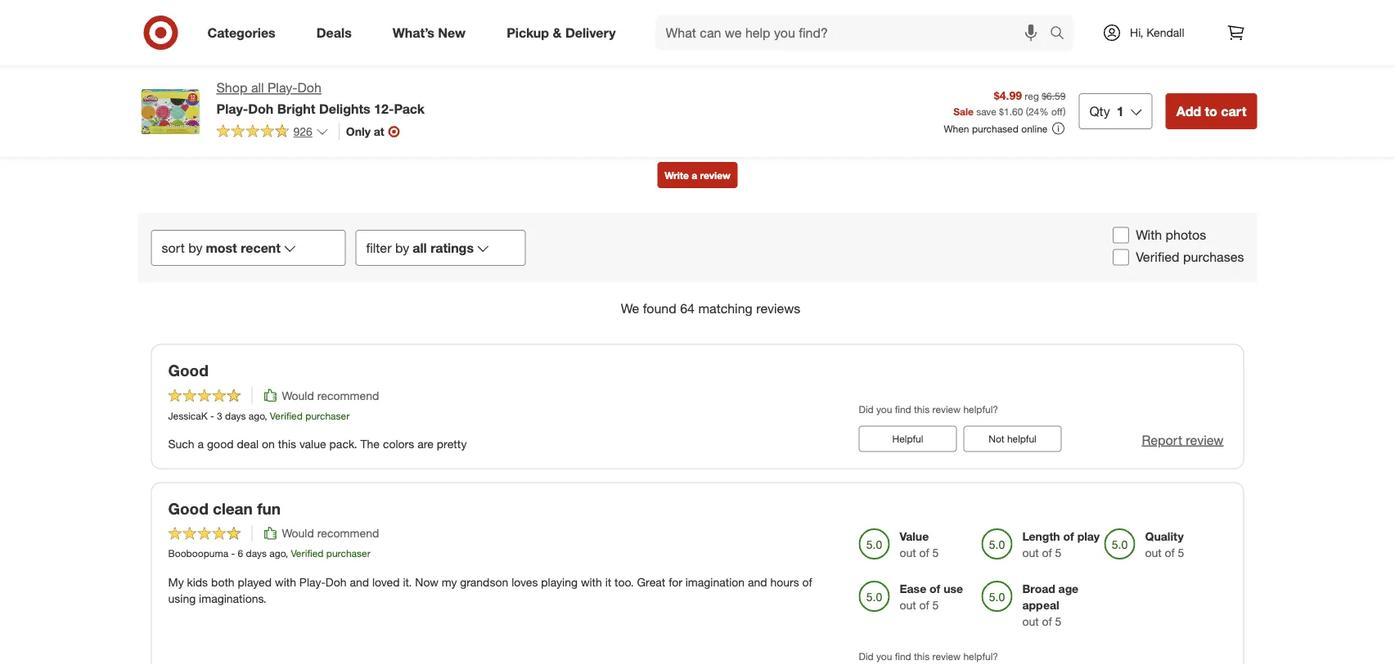 Task type: vqa. For each thing, say whether or not it's contained in the screenshot.
KIDS
yes



Task type: locate. For each thing, give the bounding box(es) containing it.
play- down booboopuma - 6 days ago , verified purchaser
[[299, 575, 326, 589]]

0 vertical spatial ,
[[264, 409, 267, 422]]

sort by most recent
[[162, 240, 281, 256]]

ago up deal
[[249, 409, 264, 422]]

1 horizontal spatial -
[[231, 548, 235, 560]]

1 vertical spatial verified
[[270, 409, 303, 422]]

did you find this review helpful? down ease of use out of 5 on the right
[[859, 651, 998, 663]]

cart
[[1221, 103, 1247, 119]]

1 good from the top
[[168, 361, 208, 380]]

0 vertical spatial a
[[692, 169, 697, 181]]

by right 'sort'
[[188, 240, 202, 256]]

a right the write
[[692, 169, 697, 181]]

1
[[1117, 103, 1124, 119]]

purchases
[[1183, 249, 1244, 265]]

kendall
[[1147, 25, 1184, 40]]

would recommend
[[282, 388, 379, 402], [282, 526, 379, 541]]

1 vertical spatial good
[[168, 499, 208, 518]]

5 for broad age appeal out of 5
[[1055, 615, 1062, 629]]

0 horizontal spatial with
[[275, 575, 296, 589]]

2 helpful? from the top
[[963, 651, 998, 663]]

2 horizontal spatial doh
[[326, 575, 347, 589]]

2 recommend from the top
[[317, 526, 379, 541]]

verified for good clean fun
[[291, 548, 324, 560]]

of down ease at the bottom right of page
[[919, 598, 929, 613]]

1 vertical spatial recommend
[[317, 526, 379, 541]]

0 horizontal spatial doh
[[248, 101, 274, 116]]

1 helpful? from the top
[[963, 403, 998, 415]]

1 horizontal spatial ,
[[285, 548, 288, 560]]

1 vertical spatial a
[[198, 436, 204, 451]]

of up ease at the bottom right of page
[[919, 546, 929, 560]]

1 recommend from the top
[[317, 388, 379, 402]]

purchaser
[[305, 409, 350, 422], [326, 548, 370, 560]]

only at
[[346, 124, 384, 139]]

5
[[932, 546, 939, 560], [1055, 546, 1062, 560], [1178, 546, 1184, 560], [932, 598, 939, 613], [1055, 615, 1062, 629]]

out inside length of play out of 5
[[1022, 546, 1039, 560]]

0 vertical spatial good
[[168, 361, 208, 380]]

playing
[[541, 575, 578, 589]]

too.
[[615, 575, 634, 589]]

guest review image 1 of 2, zoom in image
[[582, 22, 684, 124]]

my
[[168, 575, 184, 589]]

ago up played
[[269, 548, 285, 560]]

of
[[1063, 530, 1074, 544], [919, 546, 929, 560], [1042, 546, 1052, 560], [1165, 546, 1175, 560], [802, 575, 812, 589], [930, 582, 940, 596], [919, 598, 929, 613], [1042, 615, 1052, 629]]

write a review button
[[657, 162, 738, 188]]

5 inside broad age appeal out of 5
[[1055, 615, 1062, 629]]

0 horizontal spatial by
[[188, 240, 202, 256]]

loves
[[512, 575, 538, 589]]

did you find this review helpful? up helpful
[[859, 403, 998, 415]]

2 would recommend from the top
[[282, 526, 379, 541]]

online
[[1021, 122, 1048, 135]]

all inside shop all play-doh play-doh bright delights 12-pack
[[251, 80, 264, 96]]

days for good clean fun
[[246, 548, 267, 560]]

- for good clean fun
[[231, 548, 235, 560]]

value up ease at the bottom right of page
[[900, 530, 929, 544]]

value
[[299, 436, 326, 451], [900, 530, 929, 544]]

out down appeal
[[1022, 615, 1039, 629]]

2 find from the top
[[895, 651, 911, 663]]

0 vertical spatial find
[[895, 403, 911, 415]]

0 horizontal spatial a
[[198, 436, 204, 451]]

1 vertical spatial did you find this review helpful?
[[859, 651, 998, 663]]

2 good from the top
[[168, 499, 208, 518]]

out inside ease of use out of 5
[[900, 598, 916, 613]]

verified up on
[[270, 409, 303, 422]]

5 inside quality out of 5
[[1178, 546, 1184, 560]]

0 vertical spatial would recommend
[[282, 388, 379, 402]]

1 horizontal spatial a
[[692, 169, 697, 181]]

booboopuma - 6 days ago , verified purchaser
[[168, 548, 370, 560]]

0 vertical spatial purchaser
[[305, 409, 350, 422]]

would recommend up booboopuma - 6 days ago , verified purchaser
[[282, 526, 379, 541]]

2 did you find this review helpful? from the top
[[859, 651, 998, 663]]

find
[[895, 403, 911, 415], [895, 651, 911, 663]]

appeal
[[1022, 598, 1059, 613]]

ago for good
[[249, 409, 264, 422]]

out up ease at the bottom right of page
[[900, 546, 916, 560]]

2 with from the left
[[581, 575, 602, 589]]

verified down with
[[1136, 249, 1180, 265]]

not helpful button
[[963, 426, 1062, 452]]

this up helpful
[[914, 403, 930, 415]]

by right filter
[[395, 240, 409, 256]]

with
[[275, 575, 296, 589], [581, 575, 602, 589]]

out inside broad age appeal out of 5
[[1022, 615, 1039, 629]]

1 horizontal spatial ago
[[269, 548, 285, 560]]

1 by from the left
[[188, 240, 202, 256]]

days right 6
[[246, 548, 267, 560]]

a for write
[[692, 169, 697, 181]]

on
[[262, 436, 275, 451]]

out for length of play out of 5
[[1022, 546, 1039, 560]]

$
[[999, 105, 1004, 117]]

of down appeal
[[1042, 615, 1052, 629]]

1 vertical spatial you
[[876, 651, 892, 663]]

would recommend for good
[[282, 388, 379, 402]]

a
[[692, 169, 697, 181], [198, 436, 204, 451]]

verified right 6
[[291, 548, 324, 560]]

by
[[188, 240, 202, 256], [395, 240, 409, 256]]

out inside value out of 5
[[900, 546, 916, 560]]

value left pack. on the bottom of page
[[299, 436, 326, 451]]

64
[[680, 300, 695, 316]]

Verified purchases checkbox
[[1113, 249, 1129, 265]]

1 vertical spatial purchaser
[[326, 548, 370, 560]]

not
[[989, 433, 1004, 445]]

doh up 926 link in the top of the page
[[248, 101, 274, 116]]

0 vertical spatial helpful?
[[963, 403, 998, 415]]

shop all play-doh play-doh bright delights 12-pack
[[216, 80, 425, 116]]

with photos
[[1136, 227, 1206, 243]]

length of play out of 5
[[1022, 530, 1100, 560]]

out down length
[[1022, 546, 1039, 560]]

, up on
[[264, 409, 267, 422]]

recommend up loved
[[317, 526, 379, 541]]

5 inside ease of use out of 5
[[932, 598, 939, 613]]

broad age appeal out of 5
[[1022, 582, 1079, 629]]

5 for ease of use out of 5
[[932, 598, 939, 613]]

age
[[1058, 582, 1079, 596]]

2 vertical spatial verified
[[291, 548, 324, 560]]

1 horizontal spatial with
[[581, 575, 602, 589]]

, right 6
[[285, 548, 288, 560]]

1 horizontal spatial by
[[395, 240, 409, 256]]

0 horizontal spatial and
[[350, 575, 369, 589]]

good left clean
[[168, 499, 208, 518]]

1 vertical spatial ,
[[285, 548, 288, 560]]

2 would from the top
[[282, 526, 314, 541]]

it.
[[403, 575, 412, 589]]

what's new link
[[379, 15, 486, 51]]

5 up ease of use out of 5 on the right
[[932, 546, 939, 560]]

and
[[350, 575, 369, 589], [748, 575, 767, 589]]

2 by from the left
[[395, 240, 409, 256]]

0 vertical spatial would
[[282, 388, 314, 402]]

1 would from the top
[[282, 388, 314, 402]]

write
[[665, 169, 689, 181]]

0 horizontal spatial -
[[210, 409, 214, 422]]

hi, kendall
[[1130, 25, 1184, 40]]

)
[[1063, 105, 1066, 117]]

days right 3
[[225, 409, 246, 422]]

1 vertical spatial helpful?
[[963, 651, 998, 663]]

0 vertical spatial doh
[[297, 80, 321, 96]]

3
[[217, 409, 222, 422]]

1 vertical spatial ago
[[269, 548, 285, 560]]

1 horizontal spatial all
[[413, 240, 427, 256]]

1 vertical spatial doh
[[248, 101, 274, 116]]

- for good
[[210, 409, 214, 422]]

0 vertical spatial ago
[[249, 409, 264, 422]]

0 vertical spatial all
[[251, 80, 264, 96]]

add to cart
[[1176, 103, 1247, 119]]

926
[[293, 124, 312, 139]]

0 vertical spatial did you find this review helpful?
[[859, 403, 998, 415]]

all left ratings
[[413, 240, 427, 256]]

1 vertical spatial did
[[859, 651, 874, 663]]

all
[[251, 80, 264, 96], [413, 240, 427, 256]]

2 horizontal spatial play-
[[299, 575, 326, 589]]

would recommend up pack. on the bottom of page
[[282, 388, 379, 402]]

1 horizontal spatial play-
[[268, 80, 297, 96]]

0 vertical spatial did
[[859, 403, 874, 415]]

a right such
[[198, 436, 204, 451]]

by for sort by
[[188, 240, 202, 256]]

good for good clean fun
[[168, 499, 208, 518]]

1 with from the left
[[275, 575, 296, 589]]

review right report
[[1186, 432, 1224, 448]]

1 vertical spatial days
[[246, 548, 267, 560]]

5 down length
[[1055, 546, 1062, 560]]

out
[[900, 546, 916, 560], [1022, 546, 1039, 560], [1145, 546, 1162, 560], [900, 598, 916, 613], [1022, 615, 1039, 629]]

play- up bright
[[268, 80, 297, 96]]

1 vertical spatial find
[[895, 651, 911, 663]]

pretty
[[437, 436, 467, 451]]

6
[[238, 548, 243, 560]]

of down quality on the right bottom
[[1165, 546, 1175, 560]]

1 vertical spatial -
[[231, 548, 235, 560]]

2 and from the left
[[748, 575, 767, 589]]

would for good clean fun
[[282, 526, 314, 541]]

1 would recommend from the top
[[282, 388, 379, 402]]

play-
[[268, 80, 297, 96], [216, 101, 248, 116], [299, 575, 326, 589]]

of down length
[[1042, 546, 1052, 560]]

5 down appeal
[[1055, 615, 1062, 629]]

0 horizontal spatial ,
[[264, 409, 267, 422]]

1 horizontal spatial doh
[[297, 80, 321, 96]]

2 vertical spatial play-
[[299, 575, 326, 589]]

this right on
[[278, 436, 296, 451]]

review
[[700, 169, 730, 181], [932, 403, 961, 415], [1186, 432, 1224, 448], [932, 651, 961, 663]]

out down quality on the right bottom
[[1145, 546, 1162, 560]]

0 horizontal spatial ago
[[249, 409, 264, 422]]

recommend
[[317, 388, 379, 402], [317, 526, 379, 541]]

ago for good clean fun
[[269, 548, 285, 560]]

verified
[[1136, 249, 1180, 265], [270, 409, 303, 422], [291, 548, 324, 560]]

would up booboopuma - 6 days ago , verified purchaser
[[282, 526, 314, 541]]

ago
[[249, 409, 264, 422], [269, 548, 285, 560]]

1 did you find this review helpful? from the top
[[859, 403, 998, 415]]

value out of 5
[[900, 530, 939, 560]]

out down ease at the bottom right of page
[[900, 598, 916, 613]]

with left it
[[581, 575, 602, 589]]

0 vertical spatial recommend
[[317, 388, 379, 402]]

both
[[211, 575, 235, 589]]

doh up bright
[[297, 80, 321, 96]]

0 horizontal spatial all
[[251, 80, 264, 96]]

play- down shop
[[216, 101, 248, 116]]

and left loved
[[350, 575, 369, 589]]

good up jessicak
[[168, 361, 208, 380]]

and left hours
[[748, 575, 767, 589]]

ease
[[900, 582, 926, 596]]

- left 6
[[231, 548, 235, 560]]

1 horizontal spatial value
[[900, 530, 929, 544]]

would up jessicak - 3 days ago , verified purchaser
[[282, 388, 314, 402]]

0 horizontal spatial play-
[[216, 101, 248, 116]]

find up helpful
[[895, 403, 911, 415]]

$6.59
[[1042, 90, 1066, 102]]

guest review image 2 of 2, zoom in image
[[698, 22, 800, 124]]

value inside value out of 5
[[900, 530, 929, 544]]

0 vertical spatial you
[[876, 403, 892, 415]]

0 vertical spatial days
[[225, 409, 246, 422]]

1 vertical spatial would recommend
[[282, 526, 379, 541]]

this down ease of use out of 5 on the right
[[914, 651, 930, 663]]

1 vertical spatial play-
[[216, 101, 248, 116]]

purchased
[[972, 122, 1019, 135]]

reg
[[1025, 90, 1039, 102]]

doh left loved
[[326, 575, 347, 589]]

loved
[[372, 575, 400, 589]]

5 down value out of 5
[[932, 598, 939, 613]]

jessicak - 3 days ago , verified purchaser
[[168, 409, 350, 422]]

1 horizontal spatial and
[[748, 575, 767, 589]]

find down ease of use out of 5 on the right
[[895, 651, 911, 663]]

1 vertical spatial all
[[413, 240, 427, 256]]

5 down quality on the right bottom
[[1178, 546, 1184, 560]]

with right played
[[275, 575, 296, 589]]

hours
[[770, 575, 799, 589]]

all right shop
[[251, 80, 264, 96]]

12-
[[374, 101, 394, 116]]

out for ease of use out of 5
[[900, 598, 916, 613]]

- left 3
[[210, 409, 214, 422]]

we
[[621, 300, 639, 316]]

did
[[859, 403, 874, 415], [859, 651, 874, 663]]

1 vertical spatial would
[[282, 526, 314, 541]]

-
[[210, 409, 214, 422], [231, 548, 235, 560]]

good
[[207, 436, 234, 451]]

5 inside length of play out of 5
[[1055, 546, 1062, 560]]

0 vertical spatial -
[[210, 409, 214, 422]]

a inside button
[[692, 169, 697, 181]]

it
[[605, 575, 611, 589]]

0 vertical spatial this
[[914, 403, 930, 415]]

recommend up pack. on the bottom of page
[[317, 388, 379, 402]]

1 did from the top
[[859, 403, 874, 415]]

0 vertical spatial value
[[299, 436, 326, 451]]

purchaser for good clean fun
[[326, 548, 370, 560]]

reviews
[[756, 300, 800, 316]]

did you find this review helpful?
[[859, 403, 998, 415], [859, 651, 998, 663]]

2 vertical spatial doh
[[326, 575, 347, 589]]

1 vertical spatial value
[[900, 530, 929, 544]]

of right hours
[[802, 575, 812, 589]]

you
[[876, 403, 892, 415], [876, 651, 892, 663]]

my kids both played with play-doh and loved it. now my grandson loves playing with it too. great for imagination and hours of using imaginations.
[[168, 575, 812, 605]]

would for good
[[282, 388, 314, 402]]

0 vertical spatial play-
[[268, 80, 297, 96]]

2 vertical spatial this
[[914, 651, 930, 663]]



Task type: describe. For each thing, give the bounding box(es) containing it.
1 and from the left
[[350, 575, 369, 589]]

recent
[[241, 240, 281, 256]]

quality out of 5
[[1145, 530, 1184, 560]]

search
[[1042, 26, 1082, 42]]

are
[[417, 436, 434, 451]]

926 link
[[216, 123, 329, 142]]

a for such
[[198, 436, 204, 451]]

, for good
[[264, 409, 267, 422]]

for
[[669, 575, 682, 589]]

grandson
[[460, 575, 508, 589]]

of left use
[[930, 582, 940, 596]]

of left play
[[1063, 530, 1074, 544]]

delights
[[319, 101, 370, 116]]

verified for good
[[270, 409, 303, 422]]

24
[[1028, 105, 1039, 117]]

of inside value out of 5
[[919, 546, 929, 560]]

matching
[[698, 300, 753, 316]]

What can we help you find? suggestions appear below search field
[[656, 15, 1054, 51]]

imaginations.
[[199, 591, 266, 605]]

5 inside value out of 5
[[932, 546, 939, 560]]

use
[[944, 582, 963, 596]]

play- inside my kids both played with play-doh and loved it. now my grandson loves playing with it too. great for imagination and hours of using imaginations.
[[299, 575, 326, 589]]

found
[[643, 300, 676, 316]]

$4.99
[[994, 88, 1022, 102]]

my
[[442, 575, 457, 589]]

categories
[[207, 25, 276, 41]]

1 you from the top
[[876, 403, 892, 415]]

doh inside my kids both played with play-doh and loved it. now my grandson loves playing with it too. great for imagination and hours of using imaginations.
[[326, 575, 347, 589]]

new
[[438, 25, 466, 41]]

save
[[976, 105, 996, 117]]

booboopuma
[[168, 548, 228, 560]]

clean
[[213, 499, 253, 518]]

ease of use out of 5
[[900, 582, 963, 613]]

review right the write
[[700, 169, 730, 181]]

only
[[346, 124, 371, 139]]

out inside quality out of 5
[[1145, 546, 1162, 560]]

recommend for good clean fun
[[317, 526, 379, 541]]

%
[[1039, 105, 1049, 117]]

jessicak
[[168, 409, 208, 422]]

sort
[[162, 240, 185, 256]]

0 vertical spatial verified
[[1136, 249, 1180, 265]]

good clean fun
[[168, 499, 281, 518]]

when
[[944, 122, 969, 135]]

search button
[[1042, 15, 1082, 54]]

when purchased online
[[944, 122, 1048, 135]]

shop
[[216, 80, 247, 96]]

at
[[374, 124, 384, 139]]

add to cart button
[[1166, 93, 1257, 129]]

2 you from the top
[[876, 651, 892, 663]]

1 vertical spatial this
[[278, 436, 296, 451]]

write a review
[[665, 169, 730, 181]]

report
[[1142, 432, 1182, 448]]

1 find from the top
[[895, 403, 911, 415]]

0 horizontal spatial value
[[299, 436, 326, 451]]

purchaser for good
[[305, 409, 350, 422]]

With photos checkbox
[[1113, 227, 1129, 243]]

days for good
[[225, 409, 246, 422]]

colors
[[383, 436, 414, 451]]

by for filter by
[[395, 240, 409, 256]]

would recommend for good clean fun
[[282, 526, 379, 541]]

what's
[[393, 25, 434, 41]]

of inside quality out of 5
[[1165, 546, 1175, 560]]

helpful
[[892, 433, 923, 445]]

of inside my kids both played with play-doh and loved it. now my grandson loves playing with it too. great for imagination and hours of using imaginations.
[[802, 575, 812, 589]]

filter by all ratings
[[366, 240, 474, 256]]

report review button
[[1142, 431, 1224, 449]]

what's new
[[393, 25, 466, 41]]

play
[[1077, 530, 1100, 544]]

delivery
[[565, 25, 616, 41]]

verified purchases
[[1136, 249, 1244, 265]]

now
[[415, 575, 438, 589]]

using
[[168, 591, 196, 605]]

length
[[1022, 530, 1060, 544]]

we found 64 matching reviews
[[621, 300, 800, 316]]

quality
[[1145, 530, 1184, 544]]

1.60
[[1004, 105, 1023, 117]]

not helpful
[[989, 433, 1036, 445]]

good for good
[[168, 361, 208, 380]]

qty
[[1089, 103, 1110, 119]]

5 for length of play out of 5
[[1055, 546, 1062, 560]]

pickup & delivery
[[507, 25, 616, 41]]

report review
[[1142, 432, 1224, 448]]

image of play-doh bright delights 12-pack image
[[138, 79, 203, 144]]

add
[[1176, 103, 1201, 119]]

helpful button
[[859, 426, 957, 452]]

2 did from the top
[[859, 651, 874, 663]]

deals
[[316, 25, 352, 41]]

recommend for good
[[317, 388, 379, 402]]

helpful
[[1007, 433, 1036, 445]]

most
[[206, 240, 237, 256]]

ratings
[[431, 240, 474, 256]]

with
[[1136, 227, 1162, 243]]

bright
[[277, 101, 315, 116]]

, for good clean fun
[[285, 548, 288, 560]]

such
[[168, 436, 194, 451]]

photos
[[1166, 227, 1206, 243]]

$4.99 reg $6.59 sale save $ 1.60 ( 24 % off )
[[953, 88, 1066, 117]]

the
[[360, 436, 380, 451]]

fun
[[257, 499, 281, 518]]

of inside broad age appeal out of 5
[[1042, 615, 1052, 629]]

deal
[[237, 436, 259, 451]]

review up helpful button
[[932, 403, 961, 415]]

to
[[1205, 103, 1217, 119]]

&
[[553, 25, 562, 41]]

kids
[[187, 575, 208, 589]]

review down ease of use out of 5 on the right
[[932, 651, 961, 663]]

pack
[[394, 101, 425, 116]]

played
[[238, 575, 272, 589]]

pickup & delivery link
[[493, 15, 636, 51]]

out for broad age appeal out of 5
[[1022, 615, 1039, 629]]



